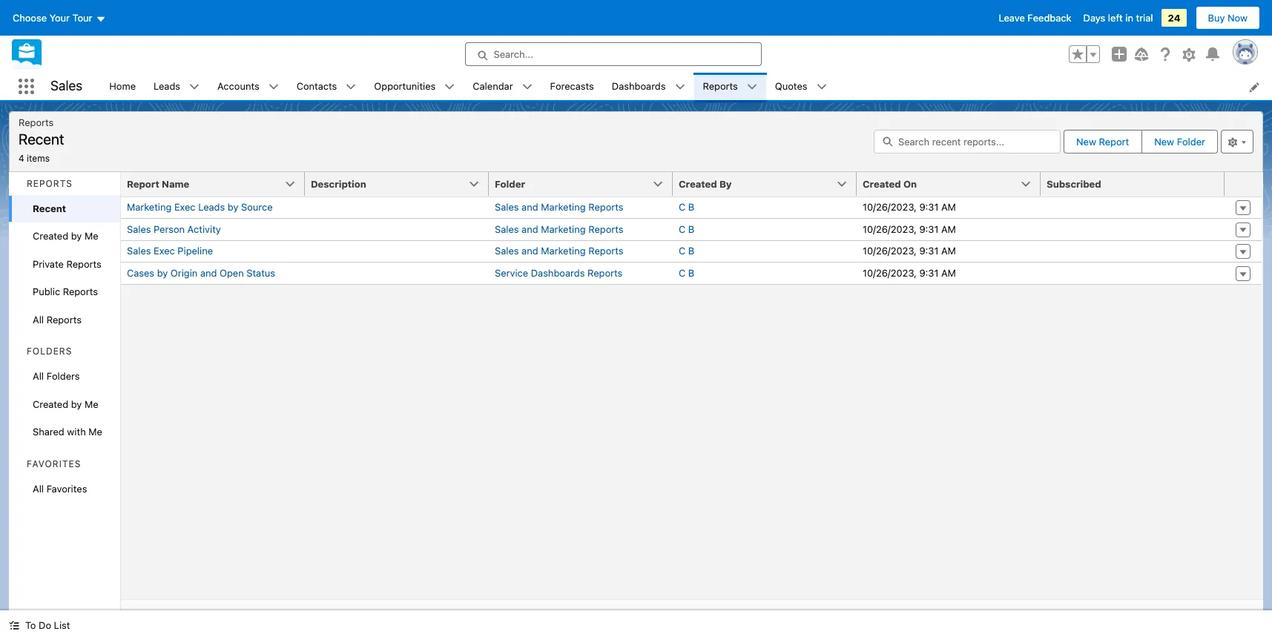 Task type: vqa. For each thing, say whether or not it's contained in the screenshot.
AND related to Sales Person Activity
yes



Task type: locate. For each thing, give the bounding box(es) containing it.
1 vertical spatial sales and marketing reports
[[495, 223, 624, 235]]

1 10/26/2023, from the top
[[863, 201, 917, 213]]

2 vertical spatial all
[[33, 483, 44, 495]]

reports inside reports recent 4 items
[[19, 117, 54, 128]]

0 vertical spatial report
[[1099, 136, 1130, 147]]

1 9:31 from the top
[[920, 201, 939, 213]]

dashboards list item
[[603, 73, 694, 100]]

me right with in the left bottom of the page
[[89, 426, 102, 438]]

new folder button
[[1142, 130, 1219, 153]]

folder button
[[489, 172, 673, 196]]

buy now button
[[1196, 6, 1261, 30]]

2 10/26/2023, from the top
[[863, 223, 917, 235]]

sales and marketing reports link down the folder button
[[495, 201, 624, 213]]

c b for cases by origin and open status
[[679, 267, 695, 279]]

text default image inside the calendar list item
[[522, 82, 533, 92]]

all reports link
[[9, 306, 120, 334]]

actions image
[[1225, 172, 1262, 196]]

text default image inside accounts list item
[[268, 82, 279, 92]]

0 vertical spatial all
[[33, 314, 44, 325]]

4 b from the top
[[689, 267, 695, 279]]

new inside button
[[1077, 136, 1097, 147]]

4 c from the top
[[679, 267, 686, 279]]

group
[[1069, 45, 1101, 63]]

contacts list item
[[288, 73, 365, 100]]

4 c b link from the top
[[679, 267, 695, 279]]

0 vertical spatial favorites
[[27, 458, 81, 469]]

folder inside button
[[495, 178, 526, 190]]

3 am from the top
[[942, 245, 957, 257]]

folders up shared with me
[[47, 370, 80, 382]]

favorites down shared with me link
[[47, 483, 87, 495]]

forecasts link
[[541, 73, 603, 100]]

sales for marketing exec leads by source's sales and marketing reports "link"
[[495, 201, 519, 213]]

10/26/2023,
[[863, 201, 917, 213], [863, 223, 917, 235], [863, 245, 917, 257], [863, 267, 917, 279]]

1 horizontal spatial report
[[1099, 136, 1130, 147]]

recent
[[19, 131, 64, 148], [33, 202, 66, 214]]

text default image for accounts
[[268, 82, 279, 92]]

leads up the activity
[[198, 201, 225, 213]]

text default image for contacts
[[346, 82, 356, 92]]

1 vertical spatial sales and marketing reports link
[[495, 223, 624, 235]]

calendar link
[[464, 73, 522, 100]]

text default image inside quotes list item
[[817, 82, 827, 92]]

3 10/26/2023, from the top
[[863, 245, 917, 257]]

9:31 for sales exec pipeline
[[920, 245, 939, 257]]

0 horizontal spatial leads
[[154, 80, 180, 92]]

text default image for opportunities
[[445, 82, 455, 92]]

c b link
[[679, 201, 695, 213], [679, 223, 695, 235], [679, 245, 695, 257], [679, 267, 695, 279]]

Search recent reports... text field
[[874, 130, 1061, 153]]

sales and marketing reports down the folder button
[[495, 201, 624, 213]]

sales and marketing reports link for sales exec pipeline
[[495, 245, 624, 257]]

all folders link
[[9, 363, 120, 391]]

1 vertical spatial favorites
[[47, 483, 87, 495]]

subscribed button
[[1041, 172, 1225, 196]]

0 horizontal spatial report
[[127, 178, 159, 190]]

folder
[[1178, 136, 1206, 147], [495, 178, 526, 190]]

2 9:31 from the top
[[920, 223, 939, 235]]

3 sales and marketing reports link from the top
[[495, 245, 624, 257]]

sales and marketing reports link for sales person activity
[[495, 223, 624, 235]]

service dashboards reports link
[[495, 267, 623, 279]]

recent down items
[[33, 202, 66, 214]]

me up private reports
[[85, 230, 98, 242]]

c for marketing exec leads by source
[[679, 201, 686, 213]]

text default image inside opportunities list item
[[445, 82, 455, 92]]

1 horizontal spatial leads
[[198, 201, 225, 213]]

private reports
[[33, 258, 102, 270]]

created inside created on button
[[863, 178, 901, 190]]

dashboards link
[[603, 73, 675, 100]]

0 vertical spatial leads
[[154, 80, 180, 92]]

3 sales and marketing reports from the top
[[495, 245, 624, 257]]

by left the source
[[228, 201, 239, 213]]

new inside "button"
[[1155, 136, 1175, 147]]

1 vertical spatial me
[[85, 398, 98, 410]]

shared with me link
[[9, 419, 120, 446]]

folders up all folders
[[27, 346, 72, 357]]

2 vertical spatial sales and marketing reports
[[495, 245, 624, 257]]

sales
[[50, 78, 83, 94], [495, 201, 519, 213], [127, 223, 151, 235], [495, 223, 519, 235], [127, 245, 151, 257], [495, 245, 519, 257]]

exec for sales
[[154, 245, 175, 257]]

0 vertical spatial folder
[[1178, 136, 1206, 147]]

all
[[33, 314, 44, 325], [33, 370, 44, 382], [33, 483, 44, 495]]

me up with in the left bottom of the page
[[85, 398, 98, 410]]

list containing home
[[100, 73, 1273, 100]]

1 created by me from the top
[[33, 230, 98, 242]]

created by me
[[33, 230, 98, 242], [33, 398, 98, 410]]

search...
[[494, 48, 534, 60]]

3 text default image from the left
[[522, 82, 533, 92]]

new up subscribed cell
[[1155, 136, 1175, 147]]

contacts link
[[288, 73, 346, 100]]

leads list item
[[145, 73, 209, 100]]

new report
[[1077, 136, 1130, 147]]

folder inside "button"
[[1178, 136, 1206, 147]]

c for sales person activity
[[679, 223, 686, 235]]

text default image
[[268, 82, 279, 92], [346, 82, 356, 92], [675, 82, 685, 92], [747, 82, 758, 92], [9, 621, 19, 631]]

created by me for with
[[33, 398, 98, 410]]

0 horizontal spatial dashboards
[[531, 267, 585, 279]]

2 created by me from the top
[[33, 398, 98, 410]]

4 am from the top
[[942, 267, 957, 279]]

2 created by me link from the top
[[9, 391, 120, 419]]

subscribed cell
[[1041, 172, 1234, 197]]

text default image left accounts "link" on the left of the page
[[189, 82, 200, 92]]

3 c b from the top
[[679, 245, 695, 257]]

1 am from the top
[[942, 201, 957, 213]]

folders inside all folders link
[[47, 370, 80, 382]]

1 horizontal spatial dashboards
[[612, 80, 666, 92]]

b for marketing exec leads by source
[[689, 201, 695, 213]]

10/26/2023, 9:31 am for cases by origin and open status
[[863, 267, 957, 279]]

created by me down all folders link
[[33, 398, 98, 410]]

sales and marketing reports up service dashboards reports link
[[495, 245, 624, 257]]

4 c b from the top
[[679, 267, 695, 279]]

1 new from the left
[[1077, 136, 1097, 147]]

created left "on"
[[863, 178, 901, 190]]

text default image inside dashboards list item
[[675, 82, 685, 92]]

me for reports
[[85, 230, 98, 242]]

10/26/2023, 9:31 am
[[863, 201, 957, 213], [863, 223, 957, 235], [863, 245, 957, 257], [863, 267, 957, 279]]

grid
[[121, 172, 1262, 285]]

by
[[228, 201, 239, 213], [71, 230, 82, 242], [157, 267, 168, 279], [71, 398, 82, 410]]

2 sales and marketing reports link from the top
[[495, 223, 624, 235]]

1 vertical spatial dashboards
[[531, 267, 585, 279]]

10/26/2023, 9:31 am for marketing exec leads by source
[[863, 201, 957, 213]]

new up subscribed
[[1077, 136, 1097, 147]]

dashboards down search... button at the top
[[612, 80, 666, 92]]

1 sales and marketing reports from the top
[[495, 201, 624, 213]]

sales exec pipeline
[[127, 245, 213, 257]]

2 sales and marketing reports from the top
[[495, 223, 624, 235]]

text default image left quotes link
[[747, 82, 758, 92]]

leads inside grid
[[198, 201, 225, 213]]

sales and marketing reports link
[[495, 201, 624, 213], [495, 223, 624, 235], [495, 245, 624, 257]]

3 b from the top
[[689, 245, 695, 257]]

1 b from the top
[[689, 201, 695, 213]]

1 vertical spatial exec
[[154, 245, 175, 257]]

1 vertical spatial all
[[33, 370, 44, 382]]

2 vertical spatial sales and marketing reports link
[[495, 245, 624, 257]]

all favorites link
[[9, 475, 120, 503]]

report left name
[[127, 178, 159, 190]]

to do list button
[[0, 611, 79, 640]]

marketing up service dashboards reports
[[541, 223, 586, 235]]

quotes list item
[[766, 73, 836, 100]]

report inside cell
[[127, 178, 159, 190]]

dashboards right service
[[531, 267, 585, 279]]

0 vertical spatial sales and marketing reports
[[495, 201, 624, 213]]

to do list
[[25, 620, 70, 632]]

by up private reports
[[71, 230, 82, 242]]

0 horizontal spatial folder
[[495, 178, 526, 190]]

1 vertical spatial leads
[[198, 201, 225, 213]]

trial
[[1137, 12, 1154, 24]]

person
[[154, 223, 185, 235]]

0 horizontal spatial new
[[1077, 136, 1097, 147]]

report up subscribed button
[[1099, 136, 1130, 147]]

marketing
[[127, 201, 172, 213], [541, 201, 586, 213], [541, 223, 586, 235], [541, 245, 586, 257]]

all up shared
[[33, 370, 44, 382]]

activity
[[188, 223, 221, 235]]

created by cell
[[673, 172, 866, 197]]

0 vertical spatial me
[[85, 230, 98, 242]]

name
[[162, 178, 190, 190]]

2 am from the top
[[942, 223, 957, 235]]

3 all from the top
[[33, 483, 44, 495]]

4
[[19, 153, 24, 164]]

reports
[[703, 80, 738, 92], [19, 117, 54, 128], [27, 178, 73, 189], [589, 201, 624, 213], [589, 223, 624, 235], [589, 245, 624, 257], [66, 258, 102, 270], [588, 267, 623, 279], [63, 286, 98, 298], [47, 314, 82, 325]]

3 c from the top
[[679, 245, 686, 257]]

1 vertical spatial created by me
[[33, 398, 98, 410]]

accounts
[[218, 80, 260, 92]]

3 c b link from the top
[[679, 245, 695, 257]]

0 vertical spatial created by me
[[33, 230, 98, 242]]

4 text default image from the left
[[817, 82, 827, 92]]

created on button
[[857, 172, 1041, 196]]

report
[[1099, 136, 1130, 147], [127, 178, 159, 190]]

10/26/2023, 9:31 am for sales exec pipeline
[[863, 245, 957, 257]]

all reports
[[33, 314, 82, 325]]

2 c from the top
[[679, 223, 686, 235]]

am for cases by origin and open status
[[942, 267, 957, 279]]

text default image
[[189, 82, 200, 92], [445, 82, 455, 92], [522, 82, 533, 92], [817, 82, 827, 92]]

tour
[[72, 12, 92, 24]]

marketing up service dashboards reports link
[[541, 245, 586, 257]]

4 10/26/2023, 9:31 am from the top
[[863, 267, 957, 279]]

created by me link up shared with me
[[9, 391, 120, 419]]

am for sales exec pipeline
[[942, 245, 957, 257]]

sales person activity link
[[127, 223, 221, 235]]

by for the cases by origin and open status link
[[157, 267, 168, 279]]

list
[[100, 73, 1273, 100]]

1 vertical spatial folder
[[495, 178, 526, 190]]

10/26/2023, for cases by origin and open status
[[863, 267, 917, 279]]

text default image right accounts at top
[[268, 82, 279, 92]]

marketing down the folder button
[[541, 201, 586, 213]]

new for new folder
[[1155, 136, 1175, 147]]

service
[[495, 267, 528, 279]]

and for marketing exec leads by source
[[522, 201, 539, 213]]

1 vertical spatial folders
[[47, 370, 80, 382]]

2 c b from the top
[[679, 223, 695, 235]]

created by me link up private reports
[[9, 223, 120, 250]]

0 vertical spatial created by me link
[[9, 223, 120, 250]]

created by me link for private
[[9, 223, 120, 250]]

c for cases by origin and open status
[[679, 267, 686, 279]]

text default image inside contacts list item
[[346, 82, 356, 92]]

sales and marketing reports up service dashboards reports
[[495, 223, 624, 235]]

search... button
[[465, 42, 762, 66]]

1 vertical spatial created by me link
[[9, 391, 120, 419]]

text default image right quotes
[[817, 82, 827, 92]]

leads inside list item
[[154, 80, 180, 92]]

text default image inside leads list item
[[189, 82, 200, 92]]

all inside "link"
[[33, 483, 44, 495]]

recent up items
[[19, 131, 64, 148]]

text default image for leads
[[189, 82, 200, 92]]

text default image left to
[[9, 621, 19, 631]]

2 new from the left
[[1155, 136, 1175, 147]]

0 vertical spatial folders
[[27, 346, 72, 357]]

favorites up all favorites
[[27, 458, 81, 469]]

c b link for marketing exec leads by source
[[679, 201, 695, 213]]

sales and marketing reports link up service dashboards reports link
[[495, 245, 624, 257]]

0 vertical spatial exec
[[174, 201, 196, 213]]

created by me down recent link
[[33, 230, 98, 242]]

folders
[[27, 346, 72, 357], [47, 370, 80, 382]]

1 c from the top
[[679, 201, 686, 213]]

report name cell
[[121, 172, 314, 197]]

2 c b link from the top
[[679, 223, 695, 235]]

c b for sales person activity
[[679, 223, 695, 235]]

1 horizontal spatial new
[[1155, 136, 1175, 147]]

1 sales and marketing reports link from the top
[[495, 201, 624, 213]]

0 vertical spatial dashboards
[[612, 80, 666, 92]]

1 created by me link from the top
[[9, 223, 120, 250]]

sales and marketing reports for sales exec pipeline
[[495, 245, 624, 257]]

cell
[[305, 197, 489, 218], [1041, 197, 1225, 218], [305, 218, 489, 240], [1041, 218, 1225, 240], [305, 240, 489, 262], [1041, 240, 1225, 262], [305, 262, 489, 284], [1041, 262, 1225, 284]]

0 vertical spatial sales and marketing reports link
[[495, 201, 624, 213]]

text default image right calendar
[[522, 82, 533, 92]]

text default image left calendar link on the top left of the page
[[445, 82, 455, 92]]

by left the origin
[[157, 267, 168, 279]]

opportunities list item
[[365, 73, 464, 100]]

text default image inside reports list item
[[747, 82, 758, 92]]

all favorites
[[33, 483, 87, 495]]

favorites
[[27, 458, 81, 469], [47, 483, 87, 495]]

2 text default image from the left
[[445, 82, 455, 92]]

c b link for cases by origin and open status
[[679, 267, 695, 279]]

in
[[1126, 12, 1134, 24]]

1 c b link from the top
[[679, 201, 695, 213]]

all for all reports
[[33, 314, 44, 325]]

created left the by at the right top of the page
[[679, 178, 717, 190]]

leave
[[999, 12, 1025, 24]]

cases by origin and open status link
[[127, 267, 275, 279]]

home
[[109, 80, 136, 92]]

by up with in the left bottom of the page
[[71, 398, 82, 410]]

4 10/26/2023, from the top
[[863, 267, 917, 279]]

1 all from the top
[[33, 314, 44, 325]]

text default image right contacts
[[346, 82, 356, 92]]

shared
[[33, 426, 64, 438]]

9:31 for marketing exec leads by source
[[920, 201, 939, 213]]

opportunities
[[374, 80, 436, 92]]

cases by origin and open status
[[127, 267, 275, 279]]

new
[[1077, 136, 1097, 147], [1155, 136, 1175, 147]]

created by
[[679, 178, 732, 190]]

created on cell
[[857, 172, 1050, 197]]

created by me link
[[9, 223, 120, 250], [9, 391, 120, 419]]

am
[[942, 201, 957, 213], [942, 223, 957, 235], [942, 245, 957, 257], [942, 267, 957, 279]]

c
[[679, 201, 686, 213], [679, 223, 686, 235], [679, 245, 686, 257], [679, 267, 686, 279]]

created by me link for shared
[[9, 391, 120, 419]]

sales and marketing reports
[[495, 201, 624, 213], [495, 223, 624, 235], [495, 245, 624, 257]]

feedback
[[1028, 12, 1072, 24]]

recent link
[[9, 195, 120, 223]]

sales person activity
[[127, 223, 221, 235]]

2 10/26/2023, 9:31 am from the top
[[863, 223, 957, 235]]

me for with
[[85, 398, 98, 410]]

1 horizontal spatial folder
[[1178, 136, 1206, 147]]

leads right home
[[154, 80, 180, 92]]

exec up sales person activity
[[174, 201, 196, 213]]

3 10/26/2023, 9:31 am from the top
[[863, 245, 957, 257]]

all down shared
[[33, 483, 44, 495]]

sales and marketing reports link up service dashboards reports
[[495, 223, 624, 235]]

2 b from the top
[[689, 223, 695, 235]]

1 text default image from the left
[[189, 82, 200, 92]]

leads
[[154, 80, 180, 92], [198, 201, 225, 213]]

created
[[679, 178, 717, 190], [863, 178, 901, 190], [33, 230, 68, 242], [33, 398, 68, 410]]

c for sales exec pipeline
[[679, 245, 686, 257]]

3 9:31 from the top
[[920, 245, 939, 257]]

leave feedback
[[999, 12, 1072, 24]]

description cell
[[305, 172, 498, 197]]

1 10/26/2023, 9:31 am from the top
[[863, 201, 957, 213]]

1 c b from the top
[[679, 201, 695, 213]]

marketing down report name
[[127, 201, 172, 213]]

exec
[[174, 201, 196, 213], [154, 245, 175, 257]]

exec down person
[[154, 245, 175, 257]]

4 9:31 from the top
[[920, 267, 939, 279]]

9:31 for cases by origin and open status
[[920, 267, 939, 279]]

all down 'public'
[[33, 314, 44, 325]]

c b for marketing exec leads by source
[[679, 201, 695, 213]]

me
[[85, 230, 98, 242], [85, 398, 98, 410], [89, 426, 102, 438]]

text default image left reports 'link'
[[675, 82, 685, 92]]

2 all from the top
[[33, 370, 44, 382]]

1 vertical spatial report
[[127, 178, 159, 190]]



Task type: describe. For each thing, give the bounding box(es) containing it.
marketing exec leads by source link
[[127, 201, 273, 213]]

reports recent 4 items
[[19, 117, 64, 164]]

b for sales person activity
[[689, 223, 695, 235]]

description button
[[305, 172, 489, 196]]

sales and marketing reports for sales person activity
[[495, 223, 624, 235]]

accounts link
[[209, 73, 268, 100]]

origin
[[171, 267, 198, 279]]

days
[[1084, 12, 1106, 24]]

created on
[[863, 178, 917, 190]]

your
[[49, 12, 70, 24]]

marketing for marketing exec leads by source
[[541, 201, 586, 213]]

new report button
[[1065, 130, 1142, 153]]

public reports link
[[9, 278, 120, 306]]

open
[[220, 267, 244, 279]]

calendar
[[473, 80, 513, 92]]

private reports link
[[9, 250, 120, 278]]

text default image for calendar
[[522, 82, 533, 92]]

shared with me
[[33, 426, 102, 438]]

created up shared
[[33, 398, 68, 410]]

sales for the sales person activity 'link'
[[127, 223, 151, 235]]

sales for the sales exec pipeline link
[[127, 245, 151, 257]]

10/26/2023, 9:31 am for sales person activity
[[863, 223, 957, 235]]

quotes link
[[766, 73, 817, 100]]

home link
[[100, 73, 145, 100]]

now
[[1228, 12, 1248, 24]]

report name button
[[121, 172, 305, 196]]

reports inside reports 'link'
[[703, 80, 738, 92]]

reports inside all reports link
[[47, 314, 82, 325]]

sales and marketing reports link for marketing exec leads by source
[[495, 201, 624, 213]]

sales exec pipeline link
[[127, 245, 213, 257]]

text default image for dashboards
[[675, 82, 685, 92]]

choose your tour
[[13, 12, 92, 24]]

on
[[904, 178, 917, 190]]

sales for sales and marketing reports "link" related to sales person activity
[[495, 223, 519, 235]]

created up private
[[33, 230, 68, 242]]

c b link for sales person activity
[[679, 223, 695, 235]]

reports link
[[694, 73, 747, 100]]

10/26/2023, for sales exec pipeline
[[863, 245, 917, 257]]

marketing exec leads by source
[[127, 201, 273, 213]]

and for sales person activity
[[522, 223, 539, 235]]

all for all folders
[[33, 370, 44, 382]]

choose your tour button
[[12, 6, 106, 30]]

and for sales exec pipeline
[[522, 245, 539, 257]]

all folders
[[33, 370, 80, 382]]

c b for sales exec pipeline
[[679, 245, 695, 257]]

folder cell
[[489, 172, 682, 197]]

sales for sales and marketing reports "link" corresponding to sales exec pipeline
[[495, 245, 519, 257]]

service dashboards reports
[[495, 267, 623, 279]]

forecasts
[[550, 80, 594, 92]]

report name
[[127, 178, 190, 190]]

dashboards inside grid
[[531, 267, 585, 279]]

am for sales person activity
[[942, 223, 957, 235]]

actions cell
[[1225, 172, 1262, 197]]

buy
[[1209, 12, 1226, 24]]

description
[[311, 178, 366, 190]]

days left in trial
[[1084, 12, 1154, 24]]

sales and marketing reports for marketing exec leads by source
[[495, 201, 624, 213]]

opportunities link
[[365, 73, 445, 100]]

by for private's the created by me link
[[71, 230, 82, 242]]

buy now
[[1209, 12, 1248, 24]]

c b link for sales exec pipeline
[[679, 245, 695, 257]]

marketing for sales exec pipeline
[[541, 245, 586, 257]]

calendar list item
[[464, 73, 541, 100]]

10/26/2023, for sales person activity
[[863, 223, 917, 235]]

text default image inside to do list button
[[9, 621, 19, 631]]

new for new report
[[1077, 136, 1097, 147]]

grid containing report name
[[121, 172, 1262, 285]]

quotes
[[775, 80, 808, 92]]

pipeline
[[178, 245, 213, 257]]

accounts list item
[[209, 73, 288, 100]]

choose
[[13, 12, 47, 24]]

cases
[[127, 267, 154, 279]]

leave feedback link
[[999, 12, 1072, 24]]

9:31 for sales person activity
[[920, 223, 939, 235]]

by
[[720, 178, 732, 190]]

created inside created by button
[[679, 178, 717, 190]]

with
[[67, 426, 86, 438]]

favorites inside "link"
[[47, 483, 87, 495]]

private
[[33, 258, 64, 270]]

public
[[33, 286, 60, 298]]

marketing for sales person activity
[[541, 223, 586, 235]]

status
[[247, 267, 275, 279]]

exec for marketing
[[174, 201, 196, 213]]

text default image for reports
[[747, 82, 758, 92]]

10/26/2023, for marketing exec leads by source
[[863, 201, 917, 213]]

items
[[27, 153, 50, 164]]

source
[[241, 201, 273, 213]]

created by me for reports
[[33, 230, 98, 242]]

leads link
[[145, 73, 189, 100]]

0 vertical spatial recent
[[19, 131, 64, 148]]

by for shared the created by me link
[[71, 398, 82, 410]]

new folder
[[1155, 136, 1206, 147]]

am for marketing exec leads by source
[[942, 201, 957, 213]]

left
[[1109, 12, 1123, 24]]

all for all favorites
[[33, 483, 44, 495]]

public reports
[[33, 286, 98, 298]]

reports inside public reports link
[[63, 286, 98, 298]]

2 vertical spatial me
[[89, 426, 102, 438]]

reports list item
[[694, 73, 766, 100]]

b for cases by origin and open status
[[689, 267, 695, 279]]

subscribed
[[1047, 178, 1102, 190]]

reports inside private reports link
[[66, 258, 102, 270]]

dashboards inside list item
[[612, 80, 666, 92]]

do
[[39, 620, 51, 632]]

contacts
[[297, 80, 337, 92]]

text default image for quotes
[[817, 82, 827, 92]]

b for sales exec pipeline
[[689, 245, 695, 257]]

to
[[25, 620, 36, 632]]

24
[[1168, 12, 1181, 24]]

created by button
[[673, 172, 857, 196]]

list
[[54, 620, 70, 632]]

1 vertical spatial recent
[[33, 202, 66, 214]]



